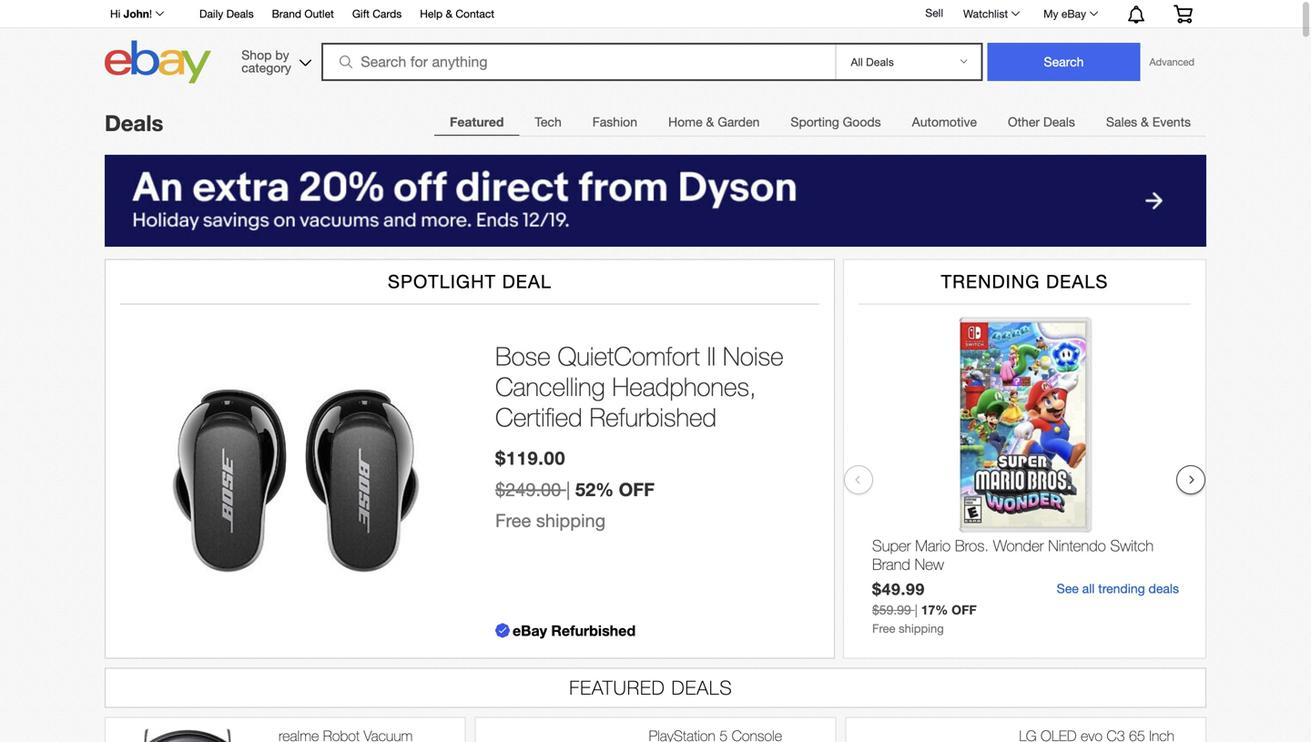 Task type: describe. For each thing, give the bounding box(es) containing it.
ii
[[707, 341, 716, 371]]

shop by category button
[[233, 41, 315, 80]]

spotlight deal
[[388, 271, 552, 292]]

shop
[[242, 47, 272, 62]]

all
[[1083, 581, 1095, 596]]

see all trending deals link
[[1057, 581, 1180, 597]]

$59.99 | 17% off free shipping
[[873, 603, 977, 636]]

your shopping cart image
[[1173, 5, 1194, 23]]

$249.00
[[496, 479, 561, 501]]

see all trending deals
[[1057, 581, 1180, 596]]

off for 52%
[[619, 479, 655, 501]]

help & contact
[[420, 7, 495, 20]]

other deals link
[[993, 104, 1091, 140]]

daily
[[200, 7, 223, 20]]

1 vertical spatial refurbished
[[551, 622, 636, 639]]

brand outlet
[[272, 7, 334, 20]]

goods
[[843, 114, 882, 129]]

& for home
[[706, 114, 715, 129]]

deals for other deals
[[1044, 114, 1076, 129]]

| for 17%
[[915, 603, 918, 618]]

home & garden link
[[653, 104, 776, 140]]

my ebay
[[1044, 7, 1087, 20]]

fashion link
[[577, 104, 653, 140]]

& for help
[[446, 7, 453, 20]]

see
[[1057, 581, 1079, 596]]

| for 52%
[[566, 479, 571, 501]]

deals for trending deals
[[1047, 271, 1109, 292]]

menu bar containing featured
[[435, 103, 1207, 140]]

headphones,
[[613, 372, 757, 402]]

17%
[[922, 603, 949, 618]]

tech link
[[520, 104, 577, 140]]

cancelling
[[496, 372, 605, 402]]

super mario bros. wonder  nintendo switch brand new
[[873, 536, 1154, 573]]

gift cards
[[352, 7, 402, 20]]

gift cards link
[[352, 5, 402, 25]]

free shipping
[[496, 510, 606, 532]]

ebay inside account "navigation"
[[1062, 7, 1087, 20]]

watchlist link
[[954, 3, 1029, 25]]

hi
[[110, 7, 121, 20]]

help
[[420, 7, 443, 20]]

john
[[124, 7, 149, 20]]

tech
[[535, 114, 562, 129]]

by
[[275, 47, 289, 62]]

home & garden
[[669, 114, 760, 129]]

brand outlet link
[[272, 5, 334, 25]]

super mario bros. wonder  nintendo switch brand new link
[[873, 536, 1180, 578]]

off for 17%
[[952, 603, 977, 618]]

account navigation
[[100, 0, 1207, 28]]

new
[[915, 555, 945, 573]]

other deals
[[1008, 114, 1076, 129]]

& for sales
[[1141, 114, 1150, 129]]

quietcomfort
[[558, 341, 700, 371]]

none submit inside shop by category banner
[[988, 43, 1141, 81]]

!
[[149, 7, 152, 20]]

automotive link
[[897, 104, 993, 140]]

sales
[[1107, 114, 1138, 129]]

sell link
[[918, 6, 952, 19]]

daily deals
[[200, 7, 254, 20]]

hi john !
[[110, 7, 152, 20]]

deal
[[502, 271, 552, 292]]

deals for daily deals
[[226, 7, 254, 20]]

certified
[[496, 402, 583, 432]]

sales & events
[[1107, 114, 1192, 129]]

my
[[1044, 7, 1059, 20]]

trending
[[1099, 581, 1146, 596]]

events
[[1153, 114, 1192, 129]]

watchlist
[[964, 7, 1009, 20]]

contact
[[456, 7, 495, 20]]

refurbished inside bose quietcomfort ii noise cancelling headphones, certified refurbished
[[590, 402, 717, 432]]



Task type: locate. For each thing, give the bounding box(es) containing it.
featured left "tech"
[[450, 114, 504, 129]]

advanced
[[1150, 56, 1195, 68]]

1 horizontal spatial free
[[873, 622, 896, 636]]

tab list containing featured
[[435, 103, 1207, 140]]

advanced link
[[1141, 44, 1204, 80]]

shop by category
[[242, 47, 291, 75]]

wonder
[[994, 536, 1044, 555]]

mario
[[916, 536, 951, 555]]

menu bar
[[435, 103, 1207, 140]]

& right help
[[446, 7, 453, 20]]

1 horizontal spatial off
[[952, 603, 977, 618]]

shop by category banner
[[100, 0, 1207, 88]]

deals inside menu bar
[[1044, 114, 1076, 129]]

shipping inside $59.99 | 17% off free shipping
[[899, 622, 944, 636]]

1 vertical spatial featured
[[570, 676, 666, 699]]

0 horizontal spatial ebay
[[513, 622, 547, 639]]

featured down the ebay refurbished
[[570, 676, 666, 699]]

brand inside the super mario bros. wonder  nintendo switch brand new
[[873, 555, 911, 573]]

daily deals link
[[200, 5, 254, 25]]

bose quietcomfort ii noise cancelling headphones, certified refurbished link
[[496, 341, 816, 433]]

0 vertical spatial featured
[[450, 114, 504, 129]]

1 vertical spatial off
[[952, 603, 977, 618]]

sporting goods link
[[776, 104, 897, 140]]

shipping
[[536, 510, 606, 532], [899, 622, 944, 636]]

1 horizontal spatial &
[[706, 114, 715, 129]]

off
[[619, 479, 655, 501], [952, 603, 977, 618]]

an extra 20% off direct from dyson holiday savings on vacuums and more. ends 12/19. image
[[105, 155, 1207, 247]]

bros.
[[956, 536, 989, 555]]

switch
[[1111, 536, 1154, 555]]

& inside "link"
[[446, 7, 453, 20]]

0 vertical spatial off
[[619, 479, 655, 501]]

| left 52%
[[566, 479, 571, 501]]

0 horizontal spatial off
[[619, 479, 655, 501]]

1 vertical spatial brand
[[873, 555, 911, 573]]

1 vertical spatial |
[[915, 603, 918, 618]]

0 vertical spatial shipping
[[536, 510, 606, 532]]

1 horizontal spatial |
[[915, 603, 918, 618]]

None submit
[[988, 43, 1141, 81]]

0 horizontal spatial |
[[566, 479, 571, 501]]

featured link
[[435, 104, 520, 140]]

0 horizontal spatial shipping
[[536, 510, 606, 532]]

fashion
[[593, 114, 638, 129]]

0 horizontal spatial brand
[[272, 7, 302, 20]]

cards
[[373, 7, 402, 20]]

1 horizontal spatial brand
[[873, 555, 911, 573]]

deals link
[[105, 110, 163, 136]]

1 vertical spatial shipping
[[899, 622, 944, 636]]

brand
[[272, 7, 302, 20], [873, 555, 911, 573]]

category
[[242, 60, 291, 75]]

featured deals
[[570, 676, 733, 699]]

deals
[[1149, 581, 1180, 596]]

brand left outlet
[[272, 7, 302, 20]]

garden
[[718, 114, 760, 129]]

0 horizontal spatial featured
[[450, 114, 504, 129]]

sell
[[926, 6, 944, 19]]

1 vertical spatial ebay
[[513, 622, 547, 639]]

super
[[873, 536, 911, 555]]

$49.99
[[873, 580, 926, 599]]

$119.00
[[496, 447, 566, 469]]

spotlight
[[388, 271, 497, 292]]

& right the 'sales'
[[1141, 114, 1150, 129]]

free down $59.99
[[873, 622, 896, 636]]

1 vertical spatial free
[[873, 622, 896, 636]]

52%
[[576, 479, 614, 501]]

featured for featured deals
[[570, 676, 666, 699]]

0 horizontal spatial &
[[446, 7, 453, 20]]

help & contact link
[[420, 5, 495, 25]]

trending
[[942, 271, 1041, 292]]

shipping down $249.00 | 52% off
[[536, 510, 606, 532]]

0 vertical spatial brand
[[272, 7, 302, 20]]

|
[[566, 479, 571, 501], [915, 603, 918, 618]]

outlet
[[305, 7, 334, 20]]

1 horizontal spatial shipping
[[899, 622, 944, 636]]

shipping down 17%
[[899, 622, 944, 636]]

&
[[446, 7, 453, 20], [706, 114, 715, 129], [1141, 114, 1150, 129]]

deals inside account "navigation"
[[226, 7, 254, 20]]

featured for featured
[[450, 114, 504, 129]]

nintendo
[[1049, 536, 1107, 555]]

| inside $249.00 | 52% off
[[566, 479, 571, 501]]

refurbished
[[590, 402, 717, 432], [551, 622, 636, 639]]

brand down super
[[873, 555, 911, 573]]

refurbished up featured deals on the bottom
[[551, 622, 636, 639]]

tab list
[[435, 103, 1207, 140]]

brand inside account "navigation"
[[272, 7, 302, 20]]

other
[[1008, 114, 1040, 129]]

home
[[669, 114, 703, 129]]

& right the home
[[706, 114, 715, 129]]

trending deals
[[942, 271, 1109, 292]]

1 horizontal spatial ebay
[[1062, 7, 1087, 20]]

2 horizontal spatial &
[[1141, 114, 1150, 129]]

0 vertical spatial refurbished
[[590, 402, 717, 432]]

deals
[[226, 7, 254, 20], [105, 110, 163, 136], [1044, 114, 1076, 129], [1047, 271, 1109, 292], [672, 676, 733, 699]]

| left 17%
[[915, 603, 918, 618]]

free
[[496, 510, 531, 532], [873, 622, 896, 636]]

free down $249.00
[[496, 510, 531, 532]]

ebay refurbished
[[513, 622, 636, 639]]

1 horizontal spatial featured
[[570, 676, 666, 699]]

featured
[[450, 114, 504, 129], [570, 676, 666, 699]]

sporting goods
[[791, 114, 882, 129]]

gift
[[352, 7, 370, 20]]

0 vertical spatial free
[[496, 510, 531, 532]]

| inside $59.99 | 17% off free shipping
[[915, 603, 918, 618]]

automotive
[[913, 114, 977, 129]]

my ebay link
[[1034, 3, 1107, 25]]

deals for featured deals
[[672, 676, 733, 699]]

noise
[[723, 341, 784, 371]]

off right 52%
[[619, 479, 655, 501]]

off right 17%
[[952, 603, 977, 618]]

refurbished down headphones,
[[590, 402, 717, 432]]

off inside $59.99 | 17% off free shipping
[[952, 603, 977, 618]]

0 vertical spatial ebay
[[1062, 7, 1087, 20]]

sales & events link
[[1091, 104, 1207, 140]]

0 horizontal spatial free
[[496, 510, 531, 532]]

$249.00 | 52% off
[[496, 479, 655, 501]]

0 vertical spatial |
[[566, 479, 571, 501]]

free inside $59.99 | 17% off free shipping
[[873, 622, 896, 636]]

sporting
[[791, 114, 840, 129]]

$59.99
[[873, 603, 912, 618]]

bose
[[496, 341, 551, 371]]

ebay
[[1062, 7, 1087, 20], [513, 622, 547, 639]]

bose quietcomfort ii noise cancelling headphones, certified refurbished
[[496, 341, 784, 432]]

Search for anything text field
[[325, 45, 832, 79]]



Task type: vqa. For each thing, say whether or not it's contained in the screenshot.
top Brand
yes



